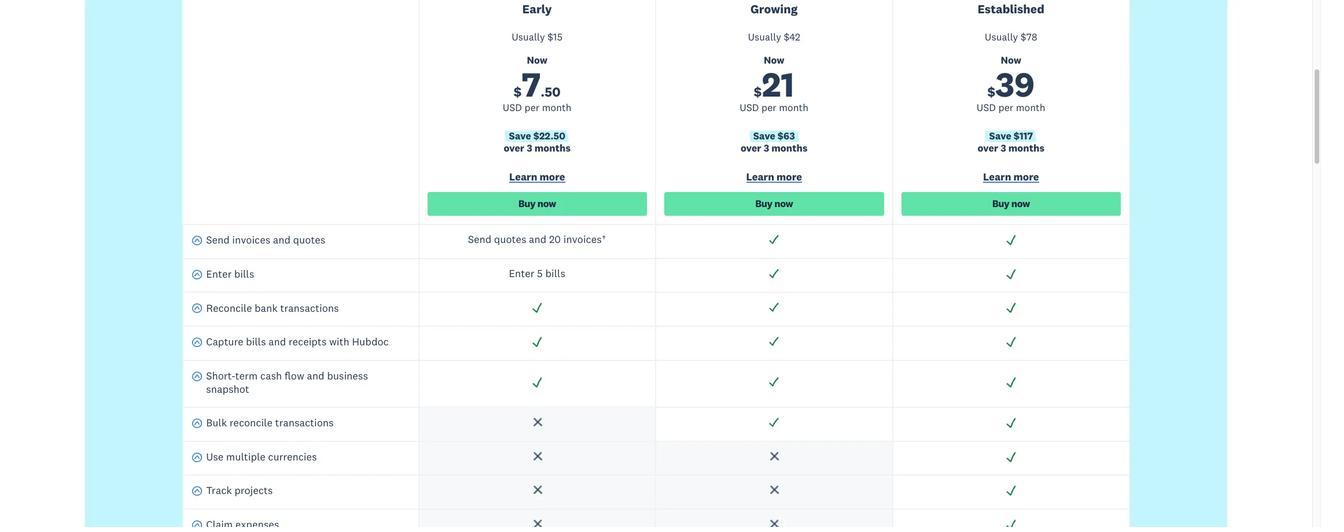 Task type: vqa. For each thing, say whether or not it's contained in the screenshot.
Accept payments 'link'
no



Task type: describe. For each thing, give the bounding box(es) containing it.
learn more link for 21
[[664, 170, 884, 186]]

use multiple currencies
[[206, 450, 317, 463]]

3 for 21
[[764, 142, 769, 155]]

send for send invoices and quotes
[[206, 234, 230, 247]]

currencies
[[268, 450, 317, 463]]

buy now for 7
[[518, 197, 556, 210]]

growing
[[751, 1, 798, 17]]

over for 7
[[504, 142, 524, 155]]

hubdoc
[[352, 335, 389, 349]]

short-term cash flow and business snapshot
[[206, 369, 368, 396]]

invoices
[[232, 234, 270, 247]]

multiple
[[226, 450, 265, 463]]

learn more for 7
[[509, 170, 565, 184]]

short-term cash flow and business snapshot button
[[192, 369, 410, 399]]

over for 39
[[978, 142, 998, 155]]

usd for 7
[[503, 101, 522, 114]]

1 horizontal spatial quotes
[[494, 233, 526, 246]]

capture
[[206, 335, 243, 349]]

buy for 7
[[518, 197, 536, 210]]

buy now for 39
[[992, 197, 1030, 210]]

reconcile
[[230, 416, 273, 430]]

capture bills and receipts with hubdoc
[[206, 335, 389, 349]]

usually for 21
[[748, 31, 781, 43]]

$ inside $ 39
[[988, 83, 995, 100]]

usually for 39
[[985, 31, 1018, 43]]

$ 7 . 50
[[514, 63, 561, 106]]

per for 7
[[525, 101, 540, 114]]

$117
[[1014, 130, 1033, 142]]

receipts
[[289, 335, 327, 349]]

enter for enter bills
[[206, 267, 232, 281]]

learn more link for 39
[[901, 170, 1121, 186]]

usd for 21
[[740, 101, 759, 114]]

reconcile
[[206, 301, 252, 315]]

short-
[[206, 369, 235, 382]]

bills for enter bills
[[234, 267, 254, 281]]

over 3 months for 7
[[504, 142, 571, 155]]

learn more for 39
[[983, 170, 1039, 184]]

learn for 21
[[746, 170, 774, 184]]

enter bills button
[[192, 267, 254, 284]]

usually for 7
[[512, 31, 545, 43]]

buy now link for 39
[[901, 192, 1121, 216]]

excluded image for use multiple currencies
[[531, 451, 543, 463]]

20
[[549, 233, 561, 246]]

per for 39
[[999, 101, 1014, 114]]

$63
[[778, 130, 795, 142]]

2 vertical spatial excluded image
[[768, 518, 780, 527]]

usually $ 42
[[748, 31, 800, 43]]

buy now link for 7
[[427, 192, 647, 216]]

78
[[1026, 31, 1037, 43]]

use
[[206, 450, 224, 463]]

send invoices and quotes
[[206, 234, 325, 247]]

usd per month for 39
[[977, 101, 1046, 114]]

$22.50
[[533, 130, 565, 142]]

21
[[762, 63, 794, 106]]

usually $ 15
[[512, 31, 563, 43]]

buy for 21
[[755, 197, 773, 210]]

15
[[553, 31, 563, 43]]

39
[[995, 63, 1035, 106]]

enter 5 bills
[[509, 267, 565, 280]]

snapshot
[[206, 382, 249, 396]]

usd for 39
[[977, 101, 996, 114]]

send invoices and quotes button
[[192, 233, 325, 250]]

now for 7
[[527, 54, 548, 66]]

enter bills
[[206, 267, 254, 281]]

months for 39
[[1009, 142, 1045, 155]]

over 3 months for 39
[[978, 142, 1045, 155]]

learn more for 21
[[746, 170, 802, 184]]

month for 7
[[542, 101, 572, 114]]

quotes inside button
[[293, 234, 325, 247]]

buy for 39
[[992, 197, 1009, 210]]

month for 21
[[779, 101, 809, 114]]

learn for 39
[[983, 170, 1011, 184]]

track projects button
[[192, 484, 273, 500]]

$ 39
[[988, 63, 1035, 106]]

now for 21
[[774, 197, 793, 210]]

learn more link for 7
[[427, 170, 647, 186]]

over for 21
[[741, 142, 761, 155]]

buy now for 21
[[755, 197, 793, 210]]

5
[[537, 267, 543, 280]]

more for 39
[[1014, 170, 1039, 184]]

month for 39
[[1016, 101, 1046, 114]]



Task type: locate. For each thing, give the bounding box(es) containing it.
3 buy from the left
[[992, 197, 1009, 210]]

3 left $63
[[764, 142, 769, 155]]

2 learn more link from the left
[[664, 170, 884, 186]]

now for 21
[[764, 54, 785, 66]]

1 horizontal spatial enter
[[509, 267, 534, 280]]

now for 7
[[537, 197, 556, 210]]

$
[[548, 31, 553, 43], [784, 31, 790, 43], [1021, 31, 1026, 43], [514, 83, 522, 100], [754, 83, 762, 100], [988, 83, 995, 100]]

learn more down save $22.50
[[509, 170, 565, 184]]

month up the '$117'
[[1016, 101, 1046, 114]]

1 buy now link from the left
[[427, 192, 647, 216]]

save left $63
[[753, 130, 775, 142]]

months for 21
[[772, 142, 808, 155]]

2 usd per month from the left
[[740, 101, 809, 114]]

1 months from the left
[[535, 142, 571, 155]]

2 horizontal spatial buy now
[[992, 197, 1030, 210]]

learn more link down save $22.50
[[427, 170, 647, 186]]

usually $ 78
[[985, 31, 1037, 43]]

projects
[[235, 484, 273, 497]]

1 horizontal spatial month
[[779, 101, 809, 114]]

usd up save $22.50
[[503, 101, 522, 114]]

buy
[[518, 197, 536, 210], [755, 197, 773, 210], [992, 197, 1009, 210]]

2 horizontal spatial month
[[1016, 101, 1046, 114]]

usd per month for 21
[[740, 101, 809, 114]]

2 learn more from the left
[[746, 170, 802, 184]]

2 month from the left
[[779, 101, 809, 114]]

1 horizontal spatial buy now link
[[664, 192, 884, 216]]

1 horizontal spatial usd per month
[[740, 101, 809, 114]]

over 3 months for 21
[[741, 142, 808, 155]]

enter left the 5
[[509, 267, 534, 280]]

1 buy from the left
[[518, 197, 536, 210]]

2 usd from the left
[[740, 101, 759, 114]]

0 horizontal spatial enter
[[206, 267, 232, 281]]

0 horizontal spatial usually
[[512, 31, 545, 43]]

2 horizontal spatial now
[[1001, 54, 1022, 66]]

0 horizontal spatial quotes
[[293, 234, 325, 247]]

bulk
[[206, 416, 227, 430]]

learn for 7
[[509, 170, 537, 184]]

send quotes and 20 invoices†
[[468, 233, 606, 246]]

bulk reconcile transactions
[[206, 416, 334, 430]]

2 horizontal spatial learn more
[[983, 170, 1039, 184]]

1 horizontal spatial 3
[[764, 142, 769, 155]]

1 usd per month from the left
[[503, 101, 572, 114]]

3 learn from the left
[[983, 170, 1011, 184]]

usd
[[503, 101, 522, 114], [740, 101, 759, 114], [977, 101, 996, 114]]

1 month from the left
[[542, 101, 572, 114]]

1 horizontal spatial usually
[[748, 31, 781, 43]]

3 usually from the left
[[985, 31, 1018, 43]]

0 horizontal spatial buy
[[518, 197, 536, 210]]

0 horizontal spatial send
[[206, 234, 230, 247]]

included image
[[768, 234, 780, 246], [1005, 234, 1017, 246], [531, 302, 543, 314], [768, 336, 780, 348], [1005, 336, 1017, 348], [768, 376, 780, 388], [1005, 417, 1017, 429], [1005, 451, 1017, 463], [1005, 484, 1017, 497]]

transactions for bulk reconcile transactions
[[275, 416, 334, 430]]

2 horizontal spatial now
[[1011, 197, 1030, 210]]

usually down growing
[[748, 31, 781, 43]]

learn more link down save $63
[[664, 170, 884, 186]]

0 horizontal spatial learn more link
[[427, 170, 647, 186]]

save for 39
[[989, 130, 1011, 142]]

2 now from the left
[[774, 197, 793, 210]]

1 horizontal spatial send
[[468, 233, 492, 246]]

and for quotes
[[273, 234, 291, 247]]

3 usd per month from the left
[[977, 101, 1046, 114]]

1 vertical spatial transactions
[[275, 416, 334, 430]]

1 horizontal spatial more
[[777, 170, 802, 184]]

2 horizontal spatial per
[[999, 101, 1014, 114]]

save $63
[[753, 130, 795, 142]]

and right flow on the bottom of page
[[307, 369, 324, 382]]

3
[[527, 142, 532, 155], [764, 142, 769, 155], [1001, 142, 1006, 155]]

buy now link
[[427, 192, 647, 216], [664, 192, 884, 216], [901, 192, 1121, 216]]

bank
[[255, 301, 278, 315]]

1 horizontal spatial buy
[[755, 197, 773, 210]]

2 horizontal spatial buy now link
[[901, 192, 1121, 216]]

2 horizontal spatial usd per month
[[977, 101, 1046, 114]]

1 buy now from the left
[[518, 197, 556, 210]]

bulk reconcile transactions button
[[192, 416, 334, 433]]

over left $22.50
[[504, 142, 524, 155]]

send
[[468, 233, 492, 246], [206, 234, 230, 247]]

3 save from the left
[[989, 130, 1011, 142]]

learn down save $22.50
[[509, 170, 537, 184]]

3 per from the left
[[999, 101, 1014, 114]]

0 horizontal spatial now
[[537, 197, 556, 210]]

with
[[329, 335, 349, 349]]

3 learn more from the left
[[983, 170, 1039, 184]]

$ left .
[[514, 83, 522, 100]]

save $117
[[989, 130, 1033, 142]]

3 more from the left
[[1014, 170, 1039, 184]]

1 horizontal spatial buy now
[[755, 197, 793, 210]]

transactions up 'receipts'
[[280, 301, 339, 315]]

per for 21
[[762, 101, 777, 114]]

learn down save $63
[[746, 170, 774, 184]]

0 horizontal spatial months
[[535, 142, 571, 155]]

early
[[522, 1, 552, 17]]

3 left the '$117'
[[1001, 142, 1006, 155]]

1 horizontal spatial now
[[764, 54, 785, 66]]

now down usually $ 78
[[1001, 54, 1022, 66]]

0 horizontal spatial save
[[509, 130, 531, 142]]

bills right the 5
[[545, 267, 565, 280]]

0 vertical spatial transactions
[[280, 301, 339, 315]]

3 learn more link from the left
[[901, 170, 1121, 186]]

0 horizontal spatial per
[[525, 101, 540, 114]]

1 over 3 months from the left
[[504, 142, 571, 155]]

1 horizontal spatial months
[[772, 142, 808, 155]]

track projects
[[206, 484, 273, 497]]

2 horizontal spatial 3
[[1001, 142, 1006, 155]]

reconcile bank transactions button
[[192, 301, 339, 318]]

month up $63
[[779, 101, 809, 114]]

business
[[327, 369, 368, 382]]

and right invoices
[[273, 234, 291, 247]]

0 horizontal spatial over
[[504, 142, 524, 155]]

2 learn from the left
[[746, 170, 774, 184]]

3 over from the left
[[978, 142, 998, 155]]

and for 20
[[529, 233, 547, 246]]

3 buy now from the left
[[992, 197, 1030, 210]]

now for 39
[[1011, 197, 1030, 210]]

3 3 from the left
[[1001, 142, 1006, 155]]

3 for 7
[[527, 142, 532, 155]]

invoices†
[[564, 233, 606, 246]]

bills inside button
[[246, 335, 266, 349]]

50
[[545, 83, 561, 100]]

save left the '$117'
[[989, 130, 1011, 142]]

save for 7
[[509, 130, 531, 142]]

1 vertical spatial excluded image
[[531, 484, 543, 497]]

capture bills and receipts with hubdoc button
[[192, 335, 389, 352]]

now
[[527, 54, 548, 66], [764, 54, 785, 66], [1001, 54, 1022, 66]]

usd per month down .
[[503, 101, 572, 114]]

save
[[509, 130, 531, 142], [753, 130, 775, 142], [989, 130, 1011, 142]]

2 now from the left
[[764, 54, 785, 66]]

0 horizontal spatial learn
[[509, 170, 537, 184]]

1 over from the left
[[504, 142, 524, 155]]

learn
[[509, 170, 537, 184], [746, 170, 774, 184], [983, 170, 1011, 184]]

0 horizontal spatial month
[[542, 101, 572, 114]]

flow
[[285, 369, 304, 382]]

3 for 39
[[1001, 142, 1006, 155]]

0 horizontal spatial learn more
[[509, 170, 565, 184]]

and inside 'short-term cash flow and business snapshot'
[[307, 369, 324, 382]]

1 horizontal spatial learn more link
[[664, 170, 884, 186]]

2 horizontal spatial learn more link
[[901, 170, 1121, 186]]

42
[[790, 31, 800, 43]]

buy now
[[518, 197, 556, 210], [755, 197, 793, 210], [992, 197, 1030, 210]]

3 months from the left
[[1009, 142, 1045, 155]]

$ inside $ 7 . 50
[[514, 83, 522, 100]]

bills inside button
[[234, 267, 254, 281]]

and inside send invoices and quotes button
[[273, 234, 291, 247]]

now
[[537, 197, 556, 210], [774, 197, 793, 210], [1011, 197, 1030, 210]]

now down usually $ 42
[[764, 54, 785, 66]]

0 horizontal spatial usd per month
[[503, 101, 572, 114]]

1 usd from the left
[[503, 101, 522, 114]]

0 horizontal spatial 3
[[527, 142, 532, 155]]

3 now from the left
[[1001, 54, 1022, 66]]

0 horizontal spatial over 3 months
[[504, 142, 571, 155]]

1 per from the left
[[525, 101, 540, 114]]

7
[[522, 63, 541, 106]]

usd per month up save $63
[[740, 101, 809, 114]]

1 usually from the left
[[512, 31, 545, 43]]

1 horizontal spatial usd
[[740, 101, 759, 114]]

save left $22.50
[[509, 130, 531, 142]]

2 months from the left
[[772, 142, 808, 155]]

0 horizontal spatial more
[[540, 170, 565, 184]]

usually down established
[[985, 31, 1018, 43]]

bills
[[545, 267, 565, 280], [234, 267, 254, 281], [246, 335, 266, 349]]

buy now link for 21
[[664, 192, 884, 216]]

2 buy from the left
[[755, 197, 773, 210]]

more for 21
[[777, 170, 802, 184]]

0 horizontal spatial buy now
[[518, 197, 556, 210]]

$ down growing
[[784, 31, 790, 43]]

usd up save $117
[[977, 101, 996, 114]]

months for 7
[[535, 142, 571, 155]]

per up save $117
[[999, 101, 1014, 114]]

1 save from the left
[[509, 130, 531, 142]]

1 horizontal spatial learn
[[746, 170, 774, 184]]

transactions for reconcile bank transactions
[[280, 301, 339, 315]]

1 horizontal spatial now
[[774, 197, 793, 210]]

1 horizontal spatial over
[[741, 142, 761, 155]]

2 horizontal spatial over 3 months
[[978, 142, 1045, 155]]

track
[[206, 484, 232, 497]]

usd per month up save $117
[[977, 101, 1046, 114]]

0 horizontal spatial buy now link
[[427, 192, 647, 216]]

per up save $22.50
[[525, 101, 540, 114]]

per
[[525, 101, 540, 114], [762, 101, 777, 114], [999, 101, 1014, 114]]

3 usd from the left
[[977, 101, 996, 114]]

3 left $22.50
[[527, 142, 532, 155]]

more down $63
[[777, 170, 802, 184]]

bills down invoices
[[234, 267, 254, 281]]

2 horizontal spatial save
[[989, 130, 1011, 142]]

bills right capture
[[246, 335, 266, 349]]

$ down early
[[548, 31, 553, 43]]

cash
[[260, 369, 282, 382]]

send for send quotes and 20 invoices†
[[468, 233, 492, 246]]

established
[[978, 1, 1045, 17]]

1 learn more from the left
[[509, 170, 565, 184]]

enter for enter 5 bills
[[509, 267, 534, 280]]

2 buy now link from the left
[[664, 192, 884, 216]]

save for 21
[[753, 130, 775, 142]]

usd per month
[[503, 101, 572, 114], [740, 101, 809, 114], [977, 101, 1046, 114]]

2 horizontal spatial months
[[1009, 142, 1045, 155]]

save $22.50
[[509, 130, 565, 142]]

enter inside button
[[206, 267, 232, 281]]

2 horizontal spatial learn
[[983, 170, 1011, 184]]

1 more from the left
[[540, 170, 565, 184]]

3 now from the left
[[1011, 197, 1030, 210]]

2 horizontal spatial more
[[1014, 170, 1039, 184]]

bills for capture bills and receipts with hubdoc
[[246, 335, 266, 349]]

over 3 months
[[504, 142, 571, 155], [741, 142, 808, 155], [978, 142, 1045, 155]]

more for 7
[[540, 170, 565, 184]]

now down usually $ 15
[[527, 54, 548, 66]]

1 horizontal spatial per
[[762, 101, 777, 114]]

.
[[541, 83, 545, 100]]

month down 50 on the left top of page
[[542, 101, 572, 114]]

2 horizontal spatial buy
[[992, 197, 1009, 210]]

1 now from the left
[[527, 54, 548, 66]]

over left the '$117'
[[978, 142, 998, 155]]

now for 39
[[1001, 54, 1022, 66]]

usd per month for 7
[[503, 101, 572, 114]]

2 horizontal spatial usually
[[985, 31, 1018, 43]]

2 per from the left
[[762, 101, 777, 114]]

more down the '$117'
[[1014, 170, 1039, 184]]

$ down established
[[1021, 31, 1026, 43]]

term
[[235, 369, 258, 382]]

reconcile bank transactions
[[206, 301, 339, 315]]

usually
[[512, 31, 545, 43], [748, 31, 781, 43], [985, 31, 1018, 43]]

per up save $63
[[762, 101, 777, 114]]

1 learn from the left
[[509, 170, 537, 184]]

more down $22.50
[[540, 170, 565, 184]]

learn more
[[509, 170, 565, 184], [746, 170, 802, 184], [983, 170, 1039, 184]]

1 now from the left
[[537, 197, 556, 210]]

transactions
[[280, 301, 339, 315], [275, 416, 334, 430]]

1 3 from the left
[[527, 142, 532, 155]]

month
[[542, 101, 572, 114], [779, 101, 809, 114], [1016, 101, 1046, 114]]

over left $63
[[741, 142, 761, 155]]

2 usually from the left
[[748, 31, 781, 43]]

and left 'receipts'
[[269, 335, 286, 349]]

excluded image
[[531, 417, 543, 429], [768, 451, 780, 463], [768, 484, 780, 497], [531, 518, 543, 527]]

3 over 3 months from the left
[[978, 142, 1045, 155]]

transactions up currencies at bottom
[[275, 416, 334, 430]]

included image
[[768, 268, 780, 280], [1005, 268, 1017, 280], [768, 302, 780, 314], [1005, 302, 1017, 314], [531, 336, 543, 348], [531, 376, 543, 388], [1005, 376, 1017, 388], [768, 417, 780, 429], [1005, 518, 1017, 527]]

2 over from the left
[[741, 142, 761, 155]]

use multiple currencies button
[[192, 450, 317, 467]]

send inside button
[[206, 234, 230, 247]]

2 horizontal spatial over
[[978, 142, 998, 155]]

and inside capture bills and receipts with hubdoc button
[[269, 335, 286, 349]]

$ inside '$ 21'
[[754, 83, 762, 100]]

and
[[529, 233, 547, 246], [273, 234, 291, 247], [269, 335, 286, 349], [307, 369, 324, 382]]

learn down save $117
[[983, 170, 1011, 184]]

and left 20
[[529, 233, 547, 246]]

2 horizontal spatial usd
[[977, 101, 996, 114]]

excluded image
[[531, 451, 543, 463], [531, 484, 543, 497], [768, 518, 780, 527]]

1 horizontal spatial learn more
[[746, 170, 802, 184]]

1 learn more link from the left
[[427, 170, 647, 186]]

learn more down save $117
[[983, 170, 1039, 184]]

over
[[504, 142, 524, 155], [741, 142, 761, 155], [978, 142, 998, 155]]

2 3 from the left
[[764, 142, 769, 155]]

1 horizontal spatial over 3 months
[[741, 142, 808, 155]]

usd left 21
[[740, 101, 759, 114]]

2 buy now from the left
[[755, 197, 793, 210]]

enter up reconcile
[[206, 267, 232, 281]]

2 save from the left
[[753, 130, 775, 142]]

months
[[535, 142, 571, 155], [772, 142, 808, 155], [1009, 142, 1045, 155]]

$ 21
[[754, 63, 794, 106]]

and for receipts
[[269, 335, 286, 349]]

0 horizontal spatial now
[[527, 54, 548, 66]]

0 vertical spatial excluded image
[[531, 451, 543, 463]]

2 more from the left
[[777, 170, 802, 184]]

$ up save $63
[[754, 83, 762, 100]]

more
[[540, 170, 565, 184], [777, 170, 802, 184], [1014, 170, 1039, 184]]

3 month from the left
[[1016, 101, 1046, 114]]

1 horizontal spatial save
[[753, 130, 775, 142]]

excluded image for track projects
[[531, 484, 543, 497]]

learn more link down save $117
[[901, 170, 1121, 186]]

0 horizontal spatial usd
[[503, 101, 522, 114]]

quotes
[[494, 233, 526, 246], [293, 234, 325, 247]]

$ up save $117
[[988, 83, 995, 100]]

learn more link
[[427, 170, 647, 186], [664, 170, 884, 186], [901, 170, 1121, 186]]

usually down early
[[512, 31, 545, 43]]

learn more down save $63
[[746, 170, 802, 184]]

3 buy now link from the left
[[901, 192, 1121, 216]]

2 over 3 months from the left
[[741, 142, 808, 155]]

enter
[[509, 267, 534, 280], [206, 267, 232, 281]]



